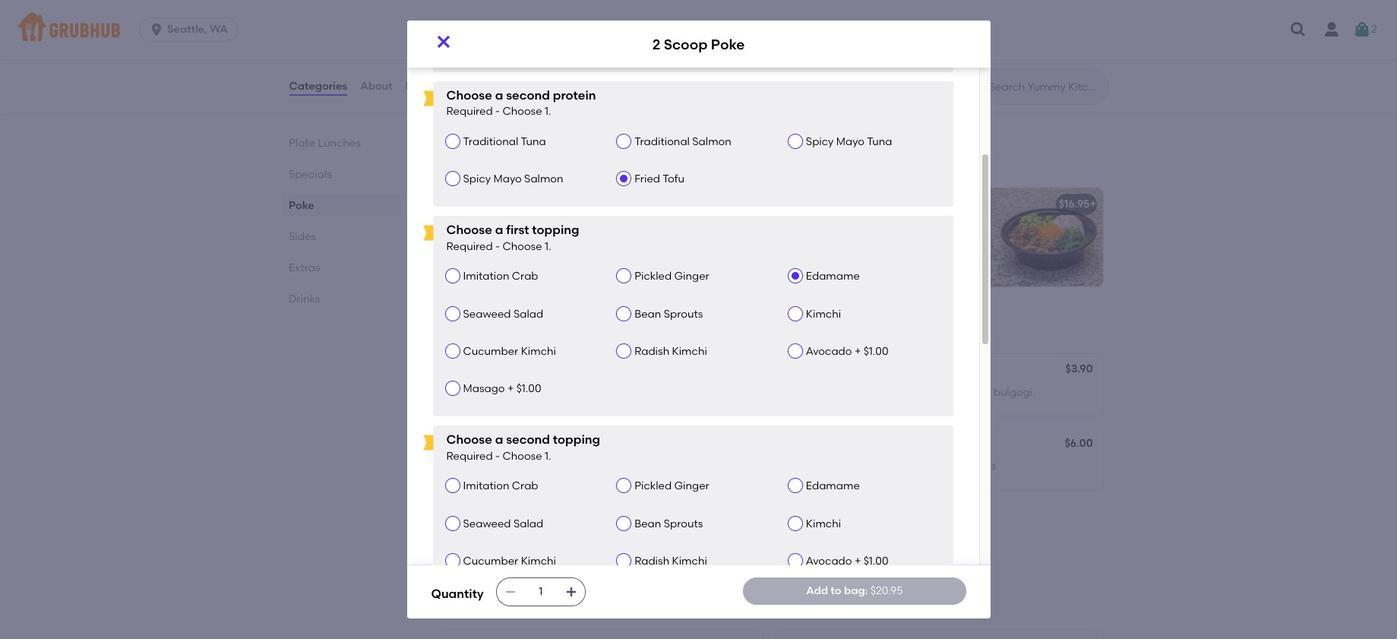 Task type: locate. For each thing, give the bounding box(es) containing it.
1 horizontal spatial 2 scoop poke
[[653, 35, 745, 53]]

1. for choose a first topping
[[545, 240, 551, 253]]

with inside comes with 1 scoop of poke of your choice.
[[823, 219, 845, 232]]

0 vertical spatial radish kimchi
[[635, 345, 708, 358]]

salad up the 4 pieces fried pork and veggie dumplings.
[[514, 517, 544, 530]]

0 vertical spatial pickled ginger
[[635, 270, 710, 283]]

choice. inside comes with 1 scoop of poke of your choice.
[[784, 235, 821, 248]]

sides up drinks
[[288, 230, 316, 243]]

1 vertical spatial sides
[[431, 319, 475, 338]]

cucumber kimchi for second
[[463, 555, 556, 568]]

grilled
[[443, 386, 477, 399]]

1 required from the top
[[447, 105, 493, 118]]

- inside choose a second topping required - choose 1.
[[496, 450, 500, 463]]

1 vertical spatial 4
[[443, 534, 450, 547]]

0 vertical spatial add
[[431, 157, 450, 168]]

0 horizontal spatial tuna
[[521, 135, 546, 148]]

0 vertical spatial protein
[[593, 59, 630, 72]]

0 vertical spatial cucumber kimchi
[[463, 345, 556, 358]]

0 vertical spatial spicy
[[806, 135, 834, 148]]

2 scoop poke up carrots, at the top of the page
[[653, 35, 745, 53]]

1. down scoops
[[545, 240, 551, 253]]

2 avocado from the top
[[806, 555, 852, 568]]

0 horizontal spatial svg image
[[149, 22, 164, 37]]

$16.95 +
[[1059, 198, 1097, 211]]

2 choice. from the left
[[784, 235, 821, 248]]

0 vertical spatial 4
[[784, 386, 790, 399]]

1. inside choose a first topping required - choose 1.
[[545, 240, 551, 253]]

rice
[[472, 59, 491, 72], [580, 386, 599, 399]]

protein right 'choice'
[[593, 59, 630, 72]]

pieces
[[845, 59, 879, 72], [468, 460, 502, 473], [792, 460, 826, 473], [452, 534, 486, 547]]

a left first
[[495, 223, 503, 237]]

1 avocado from the top
[[806, 345, 852, 358]]

second inside choose a second protein required - choose 1.
[[506, 88, 550, 103]]

fried down house at the top left of page
[[443, 59, 469, 72]]

svg image inside seattle, wa button
[[149, 22, 164, 37]]

protein
[[593, 59, 630, 72], [553, 88, 596, 103]]

comes down 1 scoop poke
[[784, 219, 821, 232]]

1 comes from the left
[[443, 219, 480, 232]]

0 horizontal spatial 1
[[784, 198, 788, 211]]

0 vertical spatial fried tofu
[[635, 38, 685, 51]]

1 horizontal spatial tuna
[[867, 135, 893, 148]]

1 radish from the top
[[635, 345, 670, 358]]

2 avocado + $1.00 from the top
[[806, 555, 889, 568]]

1 vertical spatial seaweed
[[463, 517, 511, 530]]

1 vertical spatial 1
[[847, 219, 851, 232]]

rice up onions.
[[472, 59, 491, 72]]

0 vertical spatial 2 scoop poke
[[653, 35, 745, 53]]

edamame down 2 pieces of fried pork and veggie egg rolls. at the right
[[806, 480, 860, 493]]

imitation down raw
[[463, 480, 510, 493]]

1 bean sprouts from the top
[[635, 307, 703, 320]]

side
[[443, 438, 466, 451]]

1 imitation from the top
[[463, 270, 510, 283]]

radish for choose a first topping
[[635, 345, 670, 358]]

edamame for choose a first topping
[[806, 270, 860, 283]]

your
[[518, 59, 540, 72], [608, 219, 631, 232], [941, 219, 964, 232]]

0 vertical spatial -
[[496, 105, 500, 118]]

required inside choose a first topping required - choose 1.
[[447, 240, 493, 253]]

required
[[447, 105, 493, 118], [447, 240, 493, 253], [447, 450, 493, 463]]

0 horizontal spatial 4
[[443, 534, 450, 547]]

1 pickled from the top
[[635, 270, 672, 283]]

svg image right the input item quantity number field
[[565, 586, 577, 598]]

1 horizontal spatial veggie
[[916, 460, 951, 473]]

1 pickled ginger from the top
[[635, 270, 710, 283]]

choice. for comes with 2 scoops of poke of your choice.
[[443, 235, 481, 248]]

seaweed up musubi
[[463, 307, 511, 320]]

choice. down 1 scoop poke
[[784, 235, 821, 248]]

2 required from the top
[[447, 240, 493, 253]]

1 vertical spatial -
[[496, 240, 500, 253]]

pork down dumplings
[[868, 460, 891, 473]]

1 horizontal spatial $20.95
[[871, 584, 903, 597]]

fried tofu
[[635, 38, 685, 51], [635, 173, 685, 186]]

fried
[[842, 460, 865, 473], [488, 534, 512, 547]]

0 vertical spatial salmon
[[693, 135, 732, 148]]

choose left cut
[[503, 450, 542, 463]]

svg image
[[1290, 21, 1308, 39], [434, 33, 453, 51], [565, 586, 577, 598]]

pieces down side scoop poke
[[468, 460, 502, 473]]

0 horizontal spatial poke
[[567, 219, 593, 232]]

imitation crab for second
[[463, 480, 539, 493]]

mayo up 1 scoop poke
[[837, 135, 865, 148]]

1. right 'tuna'
[[545, 450, 551, 463]]

0 horizontal spatial extras
[[288, 261, 320, 274]]

salad for second
[[514, 517, 544, 530]]

$1.00
[[864, 345, 889, 358], [517, 382, 542, 395], [864, 555, 889, 568]]

fried down traditional salmon
[[635, 173, 660, 186]]

1 avocado + $1.00 from the top
[[806, 345, 889, 358]]

avocado + $1.00 up add to bag: $20.95
[[806, 555, 889, 568]]

1 seaweed from the top
[[463, 307, 511, 320]]

2 traditional from the left
[[635, 135, 690, 148]]

4
[[784, 386, 790, 399], [443, 534, 450, 547]]

add
[[431, 157, 450, 168], [807, 584, 828, 597]]

1. for choose a second protein
[[545, 105, 551, 118]]

choose up raw
[[447, 433, 492, 447]]

tempura
[[919, 59, 964, 72], [991, 59, 1036, 72]]

2 vertical spatial required
[[447, 450, 493, 463]]

ginger
[[675, 270, 710, 283], [675, 480, 710, 493]]

$1.00 right 'spam'
[[517, 382, 542, 395]]

2 seaweed from the top
[[463, 517, 511, 530]]

1 vertical spatial cucumber
[[463, 555, 519, 568]]

0 horizontal spatial spicy
[[463, 173, 491, 186]]

4 pieces. fried dumplings filled with beef bulgogi.
[[784, 386, 1036, 399]]

sides up spam
[[431, 319, 475, 338]]

2 seaweed salad from the top
[[463, 517, 544, 530]]

4 left pieces.
[[784, 386, 790, 399]]

imitation down choose a first topping required - choose 1.
[[463, 270, 510, 283]]

seaweed for second
[[463, 517, 511, 530]]

mayo for salmon
[[494, 173, 522, 186]]

poke
[[567, 219, 593, 232], [901, 219, 926, 232]]

1 cucumber kimchi from the top
[[463, 345, 556, 358]]

bean for choose a first topping
[[635, 307, 661, 320]]

dumplings.
[[600, 534, 657, 547]]

a up "raw pieces of tuna cut into cubes."
[[495, 433, 503, 447]]

2 1. from the top
[[545, 240, 551, 253]]

1 vertical spatial rice
[[580, 386, 599, 399]]

scoop for comes with 1 scoop of poke of your choice.
[[791, 198, 824, 211]]

salmon down additional at the top of page
[[524, 173, 564, 186]]

4 for 4 pieces fried pork and veggie dumplings.
[[443, 534, 450, 547]]

cucumber kimchi up the input item quantity number field
[[463, 555, 556, 568]]

0 horizontal spatial salmon
[[524, 173, 564, 186]]

second for topping
[[506, 433, 550, 447]]

mayo down the an
[[494, 173, 522, 186]]

1 vertical spatial pickled ginger
[[635, 480, 710, 493]]

a inside choose a second protein required - choose 1.
[[495, 88, 503, 103]]

comes inside comes with 2 scoops of poke of your choice.
[[443, 219, 480, 232]]

0 vertical spatial fried
[[842, 460, 865, 473]]

poke up carrots, at the top of the page
[[711, 35, 745, 53]]

comes left first
[[443, 219, 480, 232]]

salmon
[[693, 135, 732, 148], [524, 173, 564, 186]]

topping inside choose a second topping required - choose 1.
[[553, 433, 601, 447]]

salmon up the $20.95 +
[[693, 135, 732, 148]]

lunches
[[318, 137, 361, 150]]

0 vertical spatial extras
[[288, 261, 320, 274]]

2 poke from the left
[[901, 219, 926, 232]]

2 horizontal spatial your
[[941, 219, 964, 232]]

2 vertical spatial $1.00
[[864, 555, 889, 568]]

2 comes from the left
[[784, 219, 821, 232]]

1 vertical spatial bean
[[635, 517, 661, 530]]

poke right scoops
[[567, 219, 593, 232]]

extras
[[288, 261, 320, 274], [431, 595, 482, 614]]

0 horizontal spatial pork
[[514, 534, 538, 547]]

choice. inside comes with 2 scoops of poke of your choice.
[[443, 235, 481, 248]]

tuna
[[517, 460, 541, 473]]

0 vertical spatial mayo
[[837, 135, 865, 148]]

3 required from the top
[[447, 450, 493, 463]]

poke inside comes with 2 scoops of poke of your choice.
[[567, 219, 593, 232]]

with inside the fried rice with your choice of protein and peas, carrots, and onions.
[[494, 59, 515, 72]]

scoop right the $20.95 +
[[791, 198, 824, 211]]

tempura up search yummy kitchen search box
[[991, 59, 1036, 72]]

svg image inside main navigation navigation
[[1290, 21, 1308, 39]]

scoop for raw pieces of tuna cut into cubes.
[[469, 438, 502, 451]]

spam
[[480, 386, 509, 399]]

1. inside choose a second topping required - choose 1.
[[545, 450, 551, 463]]

mayo
[[837, 135, 865, 148], [494, 173, 522, 186]]

choice
[[543, 59, 578, 72]]

- inside choose a first topping required - choose 1.
[[496, 240, 500, 253]]

add inside the poke add sides for an additional charge.
[[431, 157, 450, 168]]

1 horizontal spatial 1
[[847, 219, 851, 232]]

scoop down sides
[[452, 198, 485, 211]]

required for choose a second topping
[[447, 450, 493, 463]]

0 vertical spatial cucumber
[[463, 345, 519, 358]]

cucumber kimchi up musubi
[[463, 345, 556, 358]]

2 imitation from the top
[[463, 480, 510, 493]]

choose a second protein required - choose 1.
[[447, 88, 596, 118]]

2 a from the top
[[495, 223, 503, 237]]

3 - from the top
[[496, 450, 500, 463]]

second down 'choice'
[[506, 88, 550, 103]]

on
[[512, 386, 525, 399]]

mayo for tuna
[[837, 135, 865, 148]]

comes for comes with 2 scoops of poke of your choice.
[[443, 219, 480, 232]]

a for choose a second topping
[[495, 433, 503, 447]]

1 horizontal spatial mayo
[[837, 135, 865, 148]]

1.
[[545, 105, 551, 118], [545, 240, 551, 253], [545, 450, 551, 463]]

2 vertical spatial -
[[496, 450, 500, 463]]

0 vertical spatial a
[[495, 88, 503, 103]]

0 vertical spatial tofu
[[663, 38, 685, 51]]

- left 'tuna'
[[496, 450, 500, 463]]

second
[[506, 88, 550, 103], [506, 433, 550, 447]]

salad up musubi
[[514, 307, 544, 320]]

veggie left dumplings.
[[563, 534, 598, 547]]

0 vertical spatial sides
[[288, 230, 316, 243]]

2 vertical spatial 1.
[[545, 450, 551, 463]]

1 scoop poke image
[[989, 188, 1103, 287]]

pieces for 2 pieces of fried pork and veggie egg rolls.
[[792, 460, 826, 473]]

with down 1 scoop poke
[[823, 219, 845, 232]]

1 vertical spatial crab
[[512, 480, 539, 493]]

3 1. from the top
[[545, 450, 551, 463]]

1 vertical spatial avocado
[[806, 555, 852, 568]]

crab for first
[[512, 270, 539, 283]]

1 vertical spatial $1.00
[[517, 382, 542, 395]]

0 horizontal spatial choice.
[[443, 235, 481, 248]]

pieces down pieces.
[[792, 460, 826, 473]]

tofu up peas,
[[663, 38, 685, 51]]

choice. left first
[[443, 235, 481, 248]]

bean
[[635, 307, 661, 320], [635, 517, 661, 530]]

0 vertical spatial required
[[447, 105, 493, 118]]

1 tempura from the left
[[919, 59, 964, 72]]

seaweed up the 4 pieces fried pork and veggie dumplings.
[[463, 517, 511, 530]]

$1.00 up dumplings
[[864, 345, 889, 358]]

1 horizontal spatial svg image
[[565, 586, 577, 598]]

2 pickled ginger from the top
[[635, 480, 710, 493]]

poke inside comes with 1 scoop of poke of your choice.
[[901, 219, 926, 232]]

1 horizontal spatial rice
[[580, 386, 599, 399]]

1 horizontal spatial add
[[807, 584, 828, 597]]

0 horizontal spatial traditional
[[463, 135, 519, 148]]

seaweed salad up the 4 pieces fried pork and veggie dumplings.
[[463, 517, 544, 530]]

seaweed salad for second
[[463, 517, 544, 530]]

1 second from the top
[[506, 88, 550, 103]]

1 horizontal spatial choice.
[[784, 235, 821, 248]]

1 vertical spatial $20.95
[[871, 584, 903, 597]]

cucumber kimchi for first
[[463, 345, 556, 358]]

edamame down comes with 1 scoop of poke of your choice.
[[806, 270, 860, 283]]

1 vertical spatial a
[[495, 223, 503, 237]]

2 radish from the top
[[635, 555, 670, 568]]

seaweed for first
[[463, 307, 511, 320]]

poke
[[711, 35, 745, 53], [431, 136, 471, 155], [488, 198, 513, 211], [826, 198, 852, 211], [288, 199, 314, 212], [505, 438, 530, 451]]

pickled ginger
[[635, 270, 710, 283], [635, 480, 710, 493]]

1 salad from the top
[[514, 307, 544, 320]]

a inside choose a first topping required - choose 1.
[[495, 223, 503, 237]]

1 bean from the top
[[635, 307, 661, 320]]

spicy
[[806, 135, 834, 148], [463, 173, 491, 186]]

spicy down for
[[463, 173, 491, 186]]

2 bean from the top
[[635, 517, 661, 530]]

1 radish kimchi from the top
[[635, 345, 708, 358]]

1 vertical spatial fried tofu
[[635, 173, 685, 186]]

1 seaweed salad from the top
[[463, 307, 544, 320]]

protein inside choose a second protein required - choose 1.
[[553, 88, 596, 103]]

in
[[651, 386, 660, 399]]

$1.00 for choose a first topping
[[864, 345, 889, 358]]

spicy for spicy mayo salmon
[[463, 173, 491, 186]]

2 imitation crab from the top
[[463, 480, 539, 493]]

of inside the fried rice with your choice of protein and peas, carrots, and onions.
[[580, 59, 590, 72]]

1. down 'choice'
[[545, 105, 551, 118]]

la
[[794, 59, 804, 72]]

radish
[[635, 345, 670, 358], [635, 555, 670, 568]]

1. inside choose a second protein required - choose 1.
[[545, 105, 551, 118]]

1 vertical spatial imitation
[[463, 480, 510, 493]]

with
[[494, 59, 515, 72], [967, 59, 988, 72], [483, 219, 504, 232], [823, 219, 845, 232], [944, 386, 965, 399]]

1 vertical spatial seaweed salad
[[463, 517, 544, 530]]

$1.00 up bag:
[[864, 555, 889, 568]]

second inside choose a second topping required - choose 1.
[[506, 433, 550, 447]]

0 vertical spatial bean
[[635, 307, 661, 320]]

2 radish kimchi from the top
[[635, 555, 708, 568]]

your inside comes with 1 scoop of poke of your choice.
[[941, 219, 964, 232]]

2 vertical spatial a
[[495, 433, 503, 447]]

1 vertical spatial imitation crab
[[463, 480, 539, 493]]

rice
[[508, 37, 531, 50]]

your for 2 scoop poke
[[608, 219, 631, 232]]

1 horizontal spatial extras
[[431, 595, 482, 614]]

required inside choose a second topping required - choose 1.
[[447, 450, 493, 463]]

cucumber up quantity
[[463, 555, 519, 568]]

fried tofu down traditional salmon
[[635, 173, 685, 186]]

- up traditional tuna
[[496, 105, 500, 118]]

your inside the fried rice with your choice of protein and peas, carrots, and onions.
[[518, 59, 540, 72]]

seaweed salad up musubi
[[463, 307, 544, 320]]

0 vertical spatial seaweed salad
[[463, 307, 544, 320]]

poke down specials
[[288, 199, 314, 212]]

1 horizontal spatial traditional
[[635, 135, 690, 148]]

2 cucumber from the top
[[463, 555, 519, 568]]

0 vertical spatial $20.95
[[716, 198, 750, 211]]

1 - from the top
[[496, 105, 500, 118]]

avocado + $1.00
[[806, 345, 889, 358], [806, 555, 889, 568]]

pieces down gyoza
[[452, 534, 486, 547]]

1 vertical spatial protein
[[553, 88, 596, 103]]

tofu
[[663, 38, 685, 51], [663, 173, 685, 186]]

0 vertical spatial seaweed
[[463, 307, 511, 320]]

crab down choose a first topping required - choose 1.
[[512, 270, 539, 283]]

required inside choose a second protein required - choose 1.
[[447, 105, 493, 118]]

0 vertical spatial crab
[[512, 270, 539, 283]]

0 vertical spatial avocado
[[806, 345, 852, 358]]

pork up the input item quantity number field
[[514, 534, 538, 547]]

0 vertical spatial avocado + $1.00
[[806, 345, 889, 358]]

2 horizontal spatial svg image
[[1290, 21, 1308, 39]]

radish for choose a second topping
[[635, 555, 670, 568]]

2 salad from the top
[[514, 517, 544, 530]]

imitation crab
[[463, 270, 539, 283], [463, 480, 539, 493]]

0 vertical spatial bean sprouts
[[635, 307, 703, 320]]

crab
[[512, 270, 539, 283], [512, 480, 539, 493]]

1 crab from the top
[[512, 270, 539, 283]]

0 vertical spatial sprouts
[[664, 307, 703, 320]]

poke for scoop
[[901, 219, 926, 232]]

0 vertical spatial topping
[[532, 223, 580, 237]]

- down spicy mayo salmon
[[496, 240, 500, 253]]

2 second from the top
[[506, 433, 550, 447]]

2 sprouts from the top
[[664, 517, 703, 530]]

2 - from the top
[[496, 240, 500, 253]]

2 cucumber kimchi from the top
[[463, 555, 556, 568]]

0 horizontal spatial tempura
[[919, 59, 964, 72]]

poke up sides
[[431, 136, 471, 155]]

filled
[[917, 386, 941, 399]]

avocado
[[806, 345, 852, 358], [806, 555, 852, 568]]

tempura right shrimp
[[919, 59, 964, 72]]

and up the input item quantity number field
[[540, 534, 561, 547]]

0 vertical spatial $1.00
[[864, 345, 889, 358]]

0 horizontal spatial mayo
[[494, 173, 522, 186]]

3 a from the top
[[495, 433, 503, 447]]

raw pieces of tuna cut into cubes.
[[443, 460, 619, 473]]

1 tofu from the top
[[663, 38, 685, 51]]

0 horizontal spatial comes
[[443, 219, 480, 232]]

categories
[[289, 80, 347, 93]]

2 bean sprouts from the top
[[635, 517, 703, 530]]

with left beef
[[944, 386, 965, 399]]

with inside comes with 2 scoops of poke of your choice.
[[483, 219, 504, 232]]

0 horizontal spatial 2 scoop poke
[[443, 198, 513, 211]]

4 for 4 pieces. fried dumplings filled with beef bulgogi.
[[784, 386, 790, 399]]

1 horizontal spatial your
[[608, 219, 631, 232]]

1 horizontal spatial poke
[[901, 219, 926, 232]]

your inside comes with 2 scoops of poke of your choice.
[[608, 219, 631, 232]]

avocado up bulgogi mandu
[[806, 345, 852, 358]]

sides
[[288, 230, 316, 243], [431, 319, 475, 338]]

crab down 'tuna'
[[512, 480, 539, 493]]

comes
[[443, 219, 480, 232], [784, 219, 821, 232]]

svg image
[[1354, 21, 1372, 39], [149, 22, 164, 37], [504, 586, 517, 598]]

korean fried chicken special image
[[989, 0, 1103, 14]]

2 pieces of fried pork and veggie egg rolls.
[[784, 460, 999, 473]]

radish kimchi up nori.
[[635, 345, 708, 358]]

tofu down traditional salmon
[[663, 173, 685, 186]]

1 sprouts from the top
[[664, 307, 703, 320]]

imitation crab down choose a first topping required - choose 1.
[[463, 270, 539, 283]]

spam
[[443, 364, 474, 377]]

beef
[[968, 386, 991, 399]]

1 vertical spatial veggie
[[563, 534, 598, 547]]

add left sides
[[431, 157, 450, 168]]

radish kimchi for choose a second topping
[[635, 555, 708, 568]]

2 edamame from the top
[[806, 480, 860, 493]]

comes inside comes with 1 scoop of poke of your choice.
[[784, 219, 821, 232]]

1 imitation crab from the top
[[463, 270, 539, 283]]

scoop for comes with 2 scoops of poke of your choice.
[[452, 198, 485, 211]]

0 vertical spatial radish
[[635, 345, 670, 358]]

2
[[1372, 23, 1378, 36], [653, 35, 661, 53], [443, 198, 450, 211], [507, 219, 513, 232], [784, 460, 790, 473]]

sprouts
[[664, 307, 703, 320], [664, 517, 703, 530]]

side scoop poke
[[443, 438, 530, 451]]

radish kimchi for choose a first topping
[[635, 345, 708, 358]]

a inside choose a second topping required - choose 1.
[[495, 433, 503, 447]]

poke right scoop
[[901, 219, 926, 232]]

topping inside choose a first topping required - choose 1.
[[532, 223, 580, 237]]

Search Yummy Kitchen search field
[[988, 80, 1104, 94]]

rice left wrapped
[[580, 386, 599, 399]]

2 pickled from the top
[[635, 480, 672, 493]]

1 ginger from the top
[[675, 270, 710, 283]]

seattle, wa button
[[139, 17, 244, 42]]

an
[[491, 157, 502, 168]]

radish kimchi
[[635, 345, 708, 358], [635, 555, 708, 568]]

1 edamame from the top
[[806, 270, 860, 283]]

svg image up reviews
[[434, 33, 453, 51]]

2 ginger from the top
[[675, 480, 710, 493]]

1 vertical spatial ginger
[[675, 480, 710, 493]]

- for choose a first topping
[[496, 240, 500, 253]]

choice.
[[443, 235, 481, 248], [784, 235, 821, 248]]

avocado up to
[[806, 555, 852, 568]]

1 poke from the left
[[567, 219, 593, 232]]

spicy for spicy mayo tuna
[[806, 135, 834, 148]]

spicy up 1 scoop poke
[[806, 135, 834, 148]]

$6.00
[[1065, 437, 1093, 450]]

peas,
[[655, 59, 683, 72]]

1 vertical spatial 1.
[[545, 240, 551, 253]]

1 vertical spatial pickled
[[635, 480, 672, 493]]

avocado for choose a first topping
[[806, 345, 852, 358]]

and left egg
[[893, 460, 914, 473]]

1 vertical spatial cucumber kimchi
[[463, 555, 556, 568]]

to
[[831, 584, 842, 597]]

traditional salmon
[[635, 135, 732, 148]]

svg image inside 2 button
[[1354, 21, 1372, 39]]

1 cucumber from the top
[[463, 345, 519, 358]]

carrots,
[[686, 59, 726, 72]]

2 crab from the top
[[512, 480, 539, 493]]

topping up into
[[553, 433, 601, 447]]

radish down dumplings.
[[635, 555, 670, 568]]

1 traditional from the left
[[463, 135, 519, 148]]

1 horizontal spatial pork
[[868, 460, 891, 473]]

cucumber up musubi
[[463, 345, 519, 358]]

poke down spicy mayo salmon
[[488, 198, 513, 211]]

1 vertical spatial salmon
[[524, 173, 564, 186]]

1 1. from the top
[[545, 105, 551, 118]]

with left first
[[483, 219, 504, 232]]

radish kimchi down dumplings.
[[635, 555, 708, 568]]

kimchi
[[806, 307, 841, 320], [521, 345, 556, 358], [672, 345, 708, 358], [806, 517, 841, 530], [521, 555, 556, 568], [672, 555, 708, 568]]

1. for choose a second topping
[[545, 450, 551, 463]]

svg image left 2 button
[[1290, 21, 1308, 39]]

imitation crab for first
[[463, 270, 539, 283]]

1 horizontal spatial sides
[[431, 319, 475, 338]]

protein inside the fried rice with your choice of protein and peas, carrots, and onions.
[[593, 59, 630, 72]]

pieces right 6
[[845, 59, 879, 72]]

2 scoop poke down for
[[443, 198, 513, 211]]

- inside choose a second protein required - choose 1.
[[496, 105, 500, 118]]

svg image for seattle, wa
[[149, 22, 164, 37]]

$20.95
[[716, 198, 750, 211], [871, 584, 903, 597]]

add left to
[[807, 584, 828, 597]]

with up onions.
[[494, 59, 515, 72]]

2 fried tofu from the top
[[635, 173, 685, 186]]

veggie left egg
[[916, 460, 951, 473]]

pieces for raw pieces of tuna cut into cubes.
[[468, 460, 502, 473]]

1 choice. from the left
[[443, 235, 481, 248]]

2 tempura from the left
[[991, 59, 1036, 72]]

0 vertical spatial ginger
[[675, 270, 710, 283]]

fried
[[479, 37, 505, 50], [635, 38, 660, 51], [443, 59, 469, 72], [635, 173, 660, 186], [832, 386, 857, 399]]

seaweed salad for first
[[463, 307, 544, 320]]

1 left scoop
[[847, 219, 851, 232]]

bean sprouts
[[635, 307, 703, 320], [635, 517, 703, 530]]

1 a from the top
[[495, 88, 503, 103]]

fried tofu up peas,
[[635, 38, 685, 51]]

search icon image
[[965, 78, 983, 96]]



Task type: describe. For each thing, give the bounding box(es) containing it.
4 pieces fried pork and veggie dumplings.
[[443, 534, 657, 547]]

seasoned
[[527, 386, 577, 399]]

0 horizontal spatial fried
[[488, 534, 512, 547]]

with up the search icon
[[967, 59, 988, 72]]

masago + $1.00
[[463, 382, 542, 395]]

musubi
[[477, 364, 514, 377]]

$20.95 +
[[716, 198, 756, 211]]

wa
[[210, 23, 228, 36]]

sprouts for choose a first topping
[[664, 307, 703, 320]]

2 tuna from the left
[[867, 135, 893, 148]]

6
[[836, 59, 843, 72]]

cucumber for first
[[463, 345, 519, 358]]

bulgogi
[[784, 364, 824, 377]]

about button
[[360, 59, 393, 114]]

poke up 'tuna'
[[505, 438, 530, 451]]

$3.90
[[1066, 363, 1093, 376]]

2 tofu from the top
[[663, 173, 685, 186]]

required for choose a second protein
[[447, 105, 493, 118]]

- for choose a second topping
[[496, 450, 500, 463]]

sides
[[452, 157, 474, 168]]

dumplings
[[860, 386, 914, 399]]

choose up traditional tuna
[[503, 105, 542, 118]]

cut
[[544, 460, 561, 473]]

charge.
[[552, 157, 586, 168]]

choose down first
[[503, 240, 542, 253]]

nori.
[[663, 386, 685, 399]]

1 vertical spatial 2 scoop poke
[[443, 198, 513, 211]]

bulgogi mandu
[[784, 364, 863, 377]]

shrimp
[[882, 59, 917, 72]]

imitation for second
[[463, 480, 510, 493]]

1 horizontal spatial salmon
[[693, 135, 732, 148]]

your for 1 scoop poke
[[941, 219, 964, 232]]

0 horizontal spatial svg image
[[434, 33, 453, 51]]

traditional tuna
[[463, 135, 546, 148]]

second for protein
[[506, 88, 550, 103]]

a
[[784, 59, 792, 72]]

specials
[[288, 168, 332, 181]]

bulgogi.
[[994, 386, 1036, 399]]

about
[[360, 80, 393, 93]]

bean sprouts for choose a second topping
[[635, 517, 703, 530]]

1 fried tofu from the top
[[635, 38, 685, 51]]

fried inside the fried rice with your choice of protein and peas, carrots, and onions.
[[443, 59, 469, 72]]

rice inside the fried rice with your choice of protein and peas, carrots, and onions.
[[472, 59, 491, 72]]

a for choose a first topping
[[495, 223, 503, 237]]

2 inside button
[[1372, 23, 1378, 36]]

scoop
[[854, 219, 885, 232]]

first
[[506, 223, 529, 237]]

choice. for comes with 1 scoop of poke of your choice.
[[784, 235, 821, 248]]

spicy mayo salmon
[[463, 173, 564, 186]]

masago
[[463, 382, 505, 395]]

reviews button
[[405, 59, 449, 114]]

avocado + $1.00 for choose a first topping
[[806, 345, 889, 358]]

pickled for choose a first topping
[[635, 270, 672, 283]]

poke inside the poke add sides for an additional charge.
[[431, 136, 471, 155]]

$16.95
[[1059, 198, 1090, 211]]

raw
[[443, 460, 466, 473]]

$12.00
[[1061, 36, 1093, 49]]

ginger for choose a first topping
[[675, 270, 710, 283]]

scoops
[[515, 219, 552, 232]]

ginger for choose a second topping
[[675, 480, 710, 493]]

gyoza
[[443, 513, 477, 526]]

avocado for choose a second topping
[[806, 555, 852, 568]]

reviews
[[406, 80, 448, 93]]

spicy mayo tuna
[[806, 135, 893, 148]]

bag:
[[844, 584, 868, 597]]

poke add sides for an additional charge.
[[431, 136, 586, 168]]

Input item quantity number field
[[524, 578, 558, 606]]

1 vertical spatial extras
[[431, 595, 482, 614]]

1 vertical spatial add
[[807, 584, 828, 597]]

traditional for traditional tuna
[[463, 135, 519, 148]]

pickled for choose a second topping
[[635, 480, 672, 493]]

- for choose a second protein
[[496, 105, 500, 118]]

additional
[[504, 157, 550, 168]]

traditional for traditional salmon
[[635, 135, 690, 148]]

choose down onions.
[[447, 88, 492, 103]]

choose left first
[[447, 223, 492, 237]]

0 horizontal spatial sides
[[288, 230, 316, 243]]

$1.00 for choose a second topping
[[864, 555, 889, 568]]

poke for scoops
[[567, 219, 593, 232]]

mandu
[[826, 364, 863, 377]]

and left peas,
[[632, 59, 653, 72]]

categories button
[[288, 59, 348, 114]]

poke up comes with 1 scoop of poke of your choice.
[[826, 198, 852, 211]]

comes with 2 scoops of poke of your choice.
[[443, 219, 631, 248]]

svg image for 2
[[1354, 21, 1372, 39]]

a la carte 6 pieces shrimp tempura with tempura sauce.
[[784, 59, 1072, 72]]

pieces.
[[793, 386, 829, 399]]

topping for choose a second topping
[[553, 433, 601, 447]]

for
[[476, 157, 488, 168]]

$15.50
[[717, 36, 749, 49]]

main navigation navigation
[[0, 0, 1398, 59]]

and left onions.
[[443, 74, 464, 87]]

drinks
[[288, 293, 320, 306]]

pickled ginger for choose a second topping
[[635, 480, 710, 493]]

house fried rice
[[443, 37, 531, 50]]

house
[[443, 37, 476, 50]]

add to bag: $20.95
[[807, 584, 903, 597]]

seattle,
[[167, 23, 207, 36]]

wrapped
[[602, 386, 648, 399]]

1 scoop poke
[[784, 198, 852, 211]]

fried down mandu
[[832, 386, 857, 399]]

2 inside comes with 2 scoops of poke of your choice.
[[507, 219, 513, 232]]

salad for first
[[514, 307, 544, 320]]

fried rice with your choice of protein and peas, carrots, and onions.
[[443, 59, 726, 87]]

avocado + $1.00 for choose a second topping
[[806, 555, 889, 568]]

plate lunches
[[288, 137, 361, 150]]

2 button
[[1354, 16, 1378, 43]]

fried left the rice on the top
[[479, 37, 505, 50]]

onions.
[[467, 74, 503, 87]]

a for choose a second protein
[[495, 88, 503, 103]]

imitation for first
[[463, 270, 510, 283]]

grilled spam on seasoned rice wrapped in nori.
[[443, 386, 685, 399]]

rolls.
[[976, 460, 999, 473]]

bean for choose a second topping
[[635, 517, 661, 530]]

0 horizontal spatial $20.95
[[716, 198, 750, 211]]

into
[[563, 460, 583, 473]]

scoop up peas,
[[664, 35, 708, 53]]

seattle, wa
[[167, 23, 228, 36]]

comes with 1 scoop of poke of your choice.
[[784, 219, 964, 248]]

cucumber for second
[[463, 555, 519, 568]]

required for choose a first topping
[[447, 240, 493, 253]]

spam musubi
[[443, 364, 514, 377]]

pieces for 4 pieces fried pork and veggie dumplings.
[[452, 534, 486, 547]]

crab for second
[[512, 480, 539, 493]]

egg
[[953, 460, 974, 473]]

1 tuna from the left
[[521, 135, 546, 148]]

bean sprouts for choose a first topping
[[635, 307, 703, 320]]

choose a second topping required - choose 1.
[[447, 433, 601, 463]]

comes for comes with 1 scoop of poke of your choice.
[[784, 219, 821, 232]]

1 vertical spatial pork
[[514, 534, 538, 547]]

cubes.
[[586, 460, 619, 473]]

sprouts for choose a second topping
[[664, 517, 703, 530]]

fried up peas,
[[635, 38, 660, 51]]

sauce.
[[1038, 59, 1072, 72]]

choose a first topping required - choose 1.
[[447, 223, 580, 253]]

plate
[[288, 137, 315, 150]]

1 horizontal spatial svg image
[[504, 586, 517, 598]]

2 scoop poke image
[[649, 188, 763, 287]]

edamame for choose a second topping
[[806, 480, 860, 493]]

carte
[[806, 59, 834, 72]]

topping for choose a first topping
[[532, 223, 580, 237]]

pickled ginger for choose a first topping
[[635, 270, 710, 283]]

quantity
[[431, 587, 484, 602]]

1 inside comes with 1 scoop of poke of your choice.
[[847, 219, 851, 232]]



Task type: vqa. For each thing, say whether or not it's contained in the screenshot.
poke inside Comes with 2 scoops of poke of your choice.
yes



